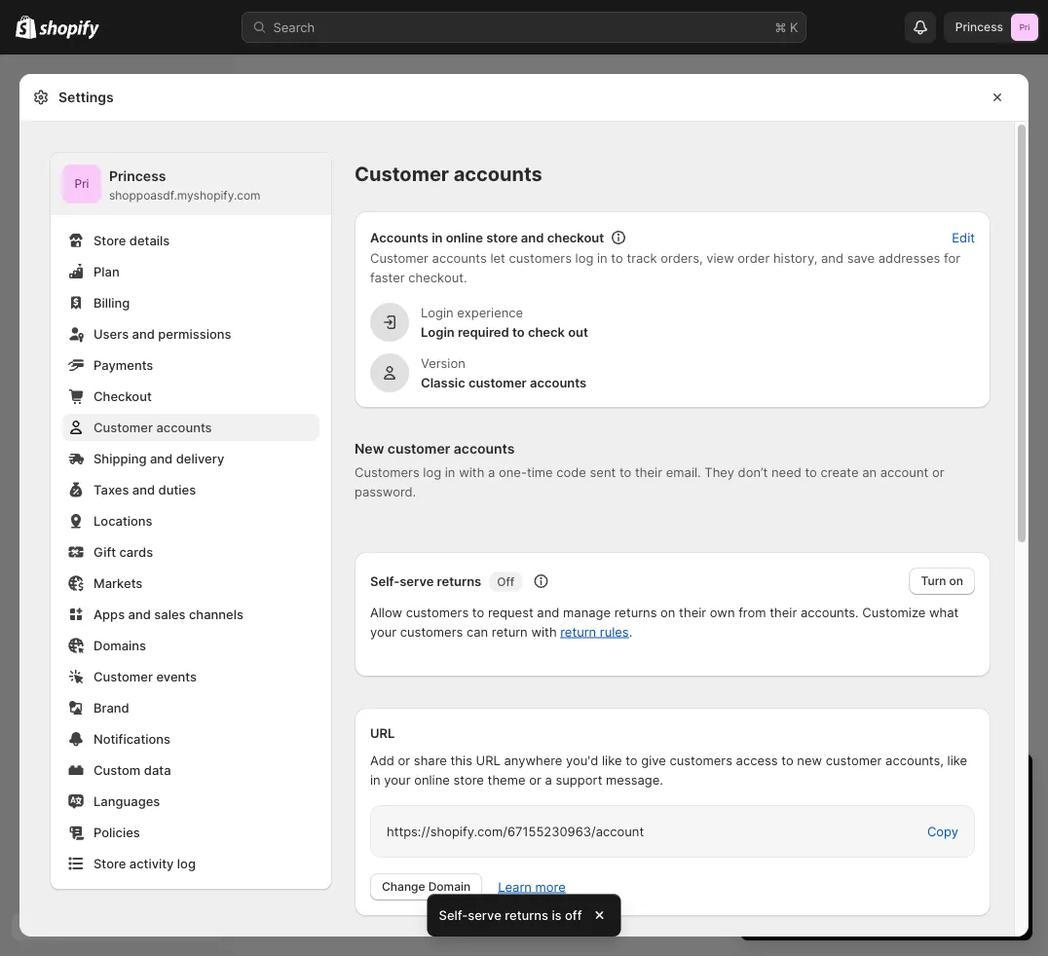Task type: locate. For each thing, give the bounding box(es) containing it.
log inside customer accounts let customers log in to track orders, view order history, and save addresses for faster checkout.
[[575, 250, 594, 265]]

with
[[459, 465, 484, 480], [531, 624, 557, 639]]

or right account
[[932, 465, 944, 480]]

from
[[739, 605, 766, 620]]

return
[[492, 624, 528, 639], [560, 624, 596, 639]]

customer down checkout
[[94, 420, 153, 435]]

or right add
[[398, 753, 410, 768]]

1 horizontal spatial returns
[[505, 908, 548, 923]]

version classic customer accounts
[[421, 356, 587, 390]]

custom data link
[[62, 757, 320, 784]]

support
[[556, 772, 602, 788]]

0 horizontal spatial url
[[370, 726, 395, 741]]

$50 app store credit link
[[775, 846, 897, 861]]

princess left princess image
[[955, 20, 1003, 34]]

for down edit
[[944, 250, 960, 265]]

1 horizontal spatial customer
[[468, 375, 527, 390]]

1 vertical spatial with
[[531, 624, 557, 639]]

return down manage
[[560, 624, 596, 639]]

markets link
[[62, 570, 320, 597]]

accounts down check
[[530, 375, 587, 390]]

dialog
[[1036, 74, 1048, 937]]

change domain button
[[370, 874, 482, 901]]

1 vertical spatial self-
[[439, 908, 468, 923]]

notifications
[[94, 732, 171, 747]]

your inside add or share this url anywhere you'd like to give customers access to new customer accounts, like in your online store theme or a support message.
[[384, 772, 411, 788]]

customer down accounts
[[370, 250, 429, 265]]

log inside new customer accounts customers log in with a one-time code sent to their email. they don't need to create an account or password.
[[423, 465, 441, 480]]

1 vertical spatial log
[[423, 465, 441, 480]]

customer accounts up the shipping and delivery
[[94, 420, 212, 435]]

customers inside customize what your customers can return with
[[400, 624, 463, 639]]

serve
[[400, 574, 434, 589], [468, 908, 501, 923]]

sales
[[154, 607, 186, 622]]

return rules .
[[560, 624, 632, 639]]

1 horizontal spatial log
[[423, 465, 441, 480]]

online up checkout.
[[446, 230, 483, 245]]

their right from
[[770, 605, 797, 620]]

0 vertical spatial login
[[421, 305, 454, 320]]

rules
[[600, 624, 629, 639]]

3
[[802, 826, 811, 841]]

1 vertical spatial login
[[421, 324, 455, 339]]

your down the accounts,
[[870, 771, 911, 795]]

log for let
[[575, 250, 594, 265]]

accounts up checkout.
[[432, 250, 487, 265]]

0 horizontal spatial a
[[488, 465, 495, 480]]

1 vertical spatial for
[[862, 826, 879, 841]]

1 store from the top
[[94, 233, 126, 248]]

princess inside princess shoppoasdf.myshopify.com
[[109, 168, 166, 185]]

and inside "to customize your online store and add bonus features"
[[849, 865, 871, 880]]

shopify image
[[39, 20, 100, 39]]

1 vertical spatial store
[[94, 856, 126, 871]]

store
[[94, 233, 126, 248], [94, 856, 126, 871]]

2 vertical spatial or
[[529, 772, 541, 788]]

one-
[[499, 465, 527, 480]]

your down allow at bottom
[[370, 624, 397, 639]]

in right left
[[849, 771, 865, 795]]

online inside add or share this url anywhere you'd like to give customers access to new customer accounts, like in your online store theme or a support message.
[[414, 772, 450, 788]]

1 horizontal spatial or
[[529, 772, 541, 788]]

2 vertical spatial log
[[177, 856, 196, 871]]

1 horizontal spatial url
[[476, 753, 501, 768]]

store down policies
[[94, 856, 126, 871]]

and inside users and permissions link
[[132, 326, 155, 341]]

with left one-
[[459, 465, 484, 480]]

2 vertical spatial customer
[[826, 753, 882, 768]]

0 vertical spatial log
[[575, 250, 594, 265]]

1 day left in your trial button
[[740, 754, 1033, 795]]

a down anywhere
[[545, 772, 552, 788]]

to left check
[[512, 324, 525, 339]]

self- inside settings dialog
[[370, 574, 400, 589]]

0 vertical spatial returns
[[437, 574, 481, 589]]

1 vertical spatial customer accounts
[[94, 420, 212, 435]]

shipping and delivery
[[94, 451, 224, 466]]

accounts down checkout link
[[156, 420, 212, 435]]

1 horizontal spatial return
[[560, 624, 596, 639]]

returns
[[437, 574, 481, 589], [614, 605, 657, 620], [505, 908, 548, 923]]

payments link
[[62, 352, 320, 379]]

or for share
[[529, 772, 541, 788]]

let
[[490, 250, 505, 265]]

princess for princess shoppoasdf.myshopify.com
[[109, 168, 166, 185]]

in left one-
[[445, 465, 455, 480]]

0 horizontal spatial customer
[[388, 441, 450, 457]]

2 login from the top
[[421, 324, 455, 339]]

their left 'own'
[[679, 605, 706, 620]]

princess up shoppoasdf.myshopify.com
[[109, 168, 166, 185]]

your down add
[[384, 772, 411, 788]]

return rules link
[[560, 624, 629, 639]]

checkout link
[[62, 383, 320, 410]]

and inside customer accounts let customers log in to track orders, view order history, and save addresses for faster checkout.
[[821, 250, 844, 265]]

customer down the required
[[468, 375, 527, 390]]

store up plan on the left of page
[[94, 233, 126, 248]]

accounts inside new customer accounts customers log in with a one-time code sent to their email. they don't need to create an account or password.
[[454, 441, 515, 457]]

for inside 1 day left in your trial element
[[862, 826, 879, 841]]

princess image
[[62, 165, 101, 204]]

online
[[446, 230, 483, 245], [414, 772, 450, 788], [775, 865, 811, 880]]

copy button
[[916, 818, 970, 846]]

k
[[790, 19, 798, 35]]

for up the credit
[[862, 826, 879, 841]]

2 return from the left
[[560, 624, 596, 639]]

2 store from the top
[[94, 856, 126, 871]]

1 vertical spatial customer
[[388, 441, 450, 457]]

with inside new customer accounts customers log in with a one-time code sent to their email. they don't need to create an account or password.
[[459, 465, 484, 480]]

returns for self-serve returns
[[437, 574, 481, 589]]

gift
[[94, 545, 116, 560]]

to left new
[[781, 753, 794, 768]]

and left checkout
[[521, 230, 544, 245]]

store down $50 app store credit link
[[815, 865, 845, 880]]

self-
[[370, 574, 400, 589], [439, 908, 468, 923]]

1 horizontal spatial a
[[545, 772, 552, 788]]

url
[[370, 726, 395, 741], [476, 753, 501, 768]]

0 vertical spatial or
[[932, 465, 944, 480]]

customer accounts
[[355, 162, 542, 186], [94, 420, 212, 435]]

to inside "to customize your online store and add bonus features"
[[901, 846, 913, 861]]

0 horizontal spatial log
[[177, 856, 196, 871]]

and inside shipping and delivery link
[[150, 451, 173, 466]]

1 horizontal spatial princess
[[955, 20, 1003, 34]]

log right customers
[[423, 465, 441, 480]]

and right 'taxes'
[[132, 482, 155, 497]]

princess
[[955, 20, 1003, 34], [109, 168, 166, 185]]

like up trial
[[947, 753, 967, 768]]

1 return from the left
[[492, 624, 528, 639]]

message.
[[606, 772, 663, 788]]

1 horizontal spatial like
[[947, 753, 967, 768]]

or inside new customer accounts customers log in with a one-time code sent to their email. they don't need to create an account or password.
[[932, 465, 944, 480]]

channels
[[189, 607, 243, 622]]

0 horizontal spatial or
[[398, 753, 410, 768]]

2 horizontal spatial their
[[770, 605, 797, 620]]

to right need
[[805, 465, 817, 480]]

turn
[[921, 574, 946, 588]]

and left add
[[849, 865, 871, 880]]

customize
[[862, 605, 926, 620]]

can
[[467, 624, 488, 639]]

order
[[738, 250, 770, 265]]

what
[[929, 605, 959, 620]]

for
[[944, 250, 960, 265], [862, 826, 879, 841]]

princess for princess
[[955, 20, 1003, 34]]

customers inside add or share this url anywhere you'd like to give customers access to new customer accounts, like in your online store theme or a support message.
[[670, 753, 732, 768]]

their left the email. at the right of page
[[635, 465, 662, 480]]

customize what your customers can return with
[[370, 605, 959, 639]]

a
[[488, 465, 495, 480], [545, 772, 552, 788]]

online down $50
[[775, 865, 811, 880]]

self- up allow at bottom
[[370, 574, 400, 589]]

0 horizontal spatial returns
[[437, 574, 481, 589]]

track
[[627, 250, 657, 265]]

taxes
[[94, 482, 129, 497]]

with inside customize what your customers can return with
[[531, 624, 557, 639]]

returns left off
[[437, 574, 481, 589]]

email.
[[666, 465, 701, 480]]

data
[[144, 763, 171, 778]]

customer up customers
[[388, 441, 450, 457]]

domains
[[94, 638, 146, 653]]

login up version
[[421, 324, 455, 339]]

0 vertical spatial with
[[459, 465, 484, 480]]

log down policies link
[[177, 856, 196, 871]]

store
[[486, 230, 518, 245], [453, 772, 484, 788], [829, 846, 859, 861], [815, 865, 845, 880]]

edit
[[952, 230, 975, 245]]

customer accounts up accounts in online store and checkout
[[355, 162, 542, 186]]

1 horizontal spatial on
[[949, 574, 963, 588]]

return down request
[[492, 624, 528, 639]]

in down checkout
[[597, 250, 608, 265]]

and inside taxes and duties link
[[132, 482, 155, 497]]

add
[[370, 753, 394, 768]]

url inside add or share this url anywhere you'd like to give customers access to new customer accounts, like in your online store theme or a support message.
[[476, 753, 501, 768]]

customer up 1 day left in your trial
[[826, 753, 882, 768]]

months
[[814, 826, 859, 841]]

0 horizontal spatial on
[[661, 605, 675, 620]]

self- down domain
[[439, 908, 468, 923]]

customer events link
[[62, 663, 320, 691]]

your up features
[[981, 846, 1008, 861]]

2 horizontal spatial or
[[932, 465, 944, 480]]

1 vertical spatial online
[[414, 772, 450, 788]]

shipping and delivery link
[[62, 445, 320, 472]]

required
[[458, 324, 509, 339]]

markets
[[94, 576, 143, 591]]

returns down learn more link
[[505, 908, 548, 923]]

1
[[760, 771, 769, 795]]

1 horizontal spatial customer accounts
[[355, 162, 542, 186]]

for inside customer accounts let customers log in to track orders, view order history, and save addresses for faster checkout.
[[944, 250, 960, 265]]

accounts up accounts in online store and checkout
[[454, 162, 542, 186]]

customers down self-serve returns on the bottom left of page
[[406, 605, 469, 620]]

locations
[[94, 513, 153, 528]]

with for your
[[531, 624, 557, 639]]

your inside dropdown button
[[870, 771, 911, 795]]

accounts up one-
[[454, 441, 515, 457]]

2 vertical spatial online
[[775, 865, 811, 880]]

details
[[129, 233, 170, 248]]

and left save on the right of the page
[[821, 250, 844, 265]]

0 horizontal spatial serve
[[400, 574, 434, 589]]

2 horizontal spatial customer
[[826, 753, 882, 768]]

brand
[[94, 700, 129, 715]]

returns up .
[[614, 605, 657, 620]]

0 horizontal spatial self-
[[370, 574, 400, 589]]

serve inside settings dialog
[[400, 574, 434, 589]]

to
[[611, 250, 623, 265], [512, 324, 525, 339], [619, 465, 632, 480], [805, 465, 817, 480], [472, 605, 484, 620], [626, 753, 638, 768], [781, 753, 794, 768], [901, 846, 913, 861]]

like right you'd in the bottom of the page
[[602, 753, 622, 768]]

a left one-
[[488, 465, 495, 480]]

1 horizontal spatial for
[[944, 250, 960, 265]]

on left 'own'
[[661, 605, 675, 620]]

0 horizontal spatial their
[[635, 465, 662, 480]]

1 vertical spatial returns
[[614, 605, 657, 620]]

learn more link
[[498, 880, 566, 895]]

classic
[[421, 375, 465, 390]]

and right users
[[132, 326, 155, 341]]

2 horizontal spatial log
[[575, 250, 594, 265]]

0 vertical spatial a
[[488, 465, 495, 480]]

0 horizontal spatial for
[[862, 826, 879, 841]]

app
[[803, 846, 825, 861]]

2 horizontal spatial returns
[[614, 605, 657, 620]]

and inside apps and sales channels link
[[128, 607, 151, 622]]

left
[[813, 771, 843, 795]]

2 vertical spatial returns
[[505, 908, 548, 923]]

0 vertical spatial online
[[446, 230, 483, 245]]

0 horizontal spatial like
[[602, 753, 622, 768]]

store activity log
[[94, 856, 196, 871]]

with down request
[[531, 624, 557, 639]]

and right apps at the left bottom of the page
[[128, 607, 151, 622]]

to left track
[[611, 250, 623, 265]]

0 vertical spatial serve
[[400, 574, 434, 589]]

languages link
[[62, 788, 320, 815]]

in down add
[[370, 772, 381, 788]]

0 vertical spatial customer
[[468, 375, 527, 390]]

1 horizontal spatial serve
[[468, 908, 501, 923]]

and right request
[[537, 605, 559, 620]]

1 vertical spatial serve
[[468, 908, 501, 923]]

to up message.
[[626, 753, 638, 768]]

to down $1/month
[[901, 846, 913, 861]]

shoppoasdf.myshopify.com
[[109, 188, 261, 203]]

customer
[[468, 375, 527, 390], [388, 441, 450, 457], [826, 753, 882, 768]]

login down checkout.
[[421, 305, 454, 320]]

customer down domains
[[94, 669, 153, 684]]

0 vertical spatial for
[[944, 250, 960, 265]]

add or share this url anywhere you'd like to give customers access to new customer accounts, like in your online store theme or a support message.
[[370, 753, 967, 788]]

1 horizontal spatial self-
[[439, 908, 468, 923]]

self- for self-serve returns
[[370, 574, 400, 589]]

online down share at the bottom left
[[414, 772, 450, 788]]

custom
[[94, 763, 141, 778]]

turn on button
[[909, 568, 975, 595]]

1 vertical spatial a
[[545, 772, 552, 788]]

0 horizontal spatial return
[[492, 624, 528, 639]]

billing link
[[62, 289, 320, 317]]

customers right give
[[670, 753, 732, 768]]

customers left can
[[400, 624, 463, 639]]

code
[[556, 465, 586, 480]]

or down anywhere
[[529, 772, 541, 788]]

serve up allow at bottom
[[400, 574, 434, 589]]

1 horizontal spatial with
[[531, 624, 557, 639]]

save
[[847, 250, 875, 265]]

store up let
[[486, 230, 518, 245]]

princess image
[[1011, 14, 1038, 41]]

checkout
[[94, 389, 152, 404]]

trial
[[917, 771, 951, 795]]

0 vertical spatial on
[[949, 574, 963, 588]]

0 vertical spatial store
[[94, 233, 126, 248]]

customers down checkout
[[509, 250, 572, 265]]

store down this on the left bottom
[[453, 772, 484, 788]]

manage
[[563, 605, 611, 620]]

1 vertical spatial url
[[476, 753, 501, 768]]

version
[[421, 356, 465, 371]]

url up add
[[370, 726, 395, 741]]

serve down learn
[[468, 908, 501, 923]]

log down checkout
[[575, 250, 594, 265]]

on inside button
[[949, 574, 963, 588]]

and up duties
[[150, 451, 173, 466]]

0 vertical spatial url
[[370, 726, 395, 741]]

on right turn
[[949, 574, 963, 588]]

need
[[771, 465, 801, 480]]

0 horizontal spatial princess
[[109, 168, 166, 185]]

0 horizontal spatial with
[[459, 465, 484, 480]]

url up the theme
[[476, 753, 501, 768]]

0 vertical spatial princess
[[955, 20, 1003, 34]]

1 vertical spatial princess
[[109, 168, 166, 185]]

0 vertical spatial self-
[[370, 574, 400, 589]]

their
[[635, 465, 662, 480], [679, 605, 706, 620], [770, 605, 797, 620]]

.
[[629, 624, 632, 639]]

your
[[370, 624, 397, 639], [870, 771, 911, 795], [384, 772, 411, 788], [981, 846, 1008, 861]]

in inside dropdown button
[[849, 771, 865, 795]]

0 horizontal spatial customer accounts
[[94, 420, 212, 435]]

accounts inside customer accounts let customers log in to track orders, view order history, and save addresses for faster checkout.
[[432, 250, 487, 265]]

pri button
[[62, 165, 101, 204]]



Task type: vqa. For each thing, say whether or not it's contained in the screenshot.
personalized
no



Task type: describe. For each thing, give the bounding box(es) containing it.
1 login from the top
[[421, 305, 454, 320]]

more
[[535, 880, 566, 895]]

log for accounts
[[423, 465, 441, 480]]

allow customers to request and manage returns on their own from their accounts.
[[370, 605, 859, 620]]

delivery
[[176, 451, 224, 466]]

add
[[875, 865, 898, 880]]

settings
[[58, 89, 114, 106]]

1 vertical spatial on
[[661, 605, 675, 620]]

customer inside new customer accounts customers log in with a one-time code sent to their email. they don't need to create an account or password.
[[388, 441, 450, 457]]

⌘
[[775, 19, 786, 35]]

access
[[736, 753, 778, 768]]

1 vertical spatial or
[[398, 753, 410, 768]]

credit
[[863, 846, 897, 861]]

customer accounts link
[[62, 414, 320, 441]]

log inside shop settings menu element
[[177, 856, 196, 871]]

to inside customer accounts let customers log in to track orders, view order history, and save addresses for faster checkout.
[[611, 250, 623, 265]]

1 day left in your trial
[[760, 771, 951, 795]]

in inside new customer accounts customers log in with a one-time code sent to their email. they don't need to create an account or password.
[[445, 465, 455, 480]]

first
[[775, 826, 799, 841]]

accounts.
[[801, 605, 859, 620]]

customer inside add or share this url anywhere you'd like to give customers access to new customer accounts, like in your online store theme or a support message.
[[826, 753, 882, 768]]

checkout
[[547, 230, 604, 245]]

learn
[[498, 880, 532, 895]]

1 horizontal spatial their
[[679, 605, 706, 620]]

faster
[[370, 270, 405, 285]]

give
[[641, 753, 666, 768]]

locations link
[[62, 508, 320, 535]]

customer inside 'link'
[[94, 669, 153, 684]]

store inside "to customize your online store and add bonus features"
[[815, 865, 845, 880]]

customer inside "version classic customer accounts"
[[468, 375, 527, 390]]

customers
[[355, 465, 420, 480]]

customer accounts inside shop settings menu element
[[94, 420, 212, 435]]

2 like from the left
[[947, 753, 967, 768]]

in inside customer accounts let customers log in to track orders, view order history, and save addresses for faster checkout.
[[597, 250, 608, 265]]

shopify image
[[16, 15, 36, 39]]

login experience login required to check out
[[421, 305, 588, 339]]

is
[[552, 908, 562, 923]]

self- for self-serve returns is off
[[439, 908, 468, 923]]

checkout.
[[408, 270, 467, 285]]

$50
[[775, 846, 799, 861]]

gift cards
[[94, 545, 153, 560]]

an
[[862, 465, 877, 480]]

domains link
[[62, 632, 320, 659]]

off
[[565, 908, 582, 923]]

a inside new customer accounts customers log in with a one-time code sent to their email. they don't need to create an account or password.
[[488, 465, 495, 480]]

self-serve returns is off
[[439, 908, 582, 923]]

store inside add or share this url anywhere you'd like to give customers access to new customer accounts, like in your online store theme or a support message.
[[453, 772, 484, 788]]

in right accounts
[[432, 230, 443, 245]]

with for accounts
[[459, 465, 484, 480]]

custom data
[[94, 763, 171, 778]]

apps and sales channels
[[94, 607, 243, 622]]

customer events
[[94, 669, 197, 684]]

policies
[[94, 825, 140, 840]]

serve for self-serve returns is off
[[468, 908, 501, 923]]

theme
[[488, 772, 526, 788]]

their inside new customer accounts customers log in with a one-time code sent to their email. they don't need to create an account or password.
[[635, 465, 662, 480]]

self-serve returns
[[370, 574, 481, 589]]

notifications link
[[62, 726, 320, 753]]

users and permissions link
[[62, 320, 320, 348]]

gift cards link
[[62, 539, 320, 566]]

customer up accounts
[[355, 162, 449, 186]]

to inside login experience login required to check out
[[512, 324, 525, 339]]

allow
[[370, 605, 402, 620]]

to right "sent"
[[619, 465, 632, 480]]

customer inside customer accounts let customers log in to track orders, view order history, and save addresses for faster checkout.
[[370, 250, 429, 265]]

new
[[355, 441, 384, 457]]

own
[[710, 605, 735, 620]]

anywhere
[[504, 753, 562, 768]]

plan link
[[62, 258, 320, 285]]

return inside customize what your customers can return with
[[492, 624, 528, 639]]

store down months
[[829, 846, 859, 861]]

new
[[797, 753, 822, 768]]

or for accounts
[[932, 465, 944, 480]]

returns for self-serve returns is off
[[505, 908, 548, 923]]

accounts inside shop settings menu element
[[156, 420, 212, 435]]

to up can
[[472, 605, 484, 620]]

you'd
[[566, 753, 598, 768]]

princess shoppoasdf.myshopify.com
[[109, 168, 261, 203]]

your inside customize what your customers can return with
[[370, 624, 397, 639]]

create
[[821, 465, 859, 480]]

accounts
[[370, 230, 429, 245]]

orders,
[[661, 250, 703, 265]]

store details link
[[62, 227, 320, 254]]

apps
[[94, 607, 125, 622]]

apps and sales channels link
[[62, 601, 320, 628]]

account
[[880, 465, 929, 480]]

$50 app store credit
[[775, 846, 897, 861]]

store for store details
[[94, 233, 126, 248]]

policies link
[[62, 819, 320, 846]]

search
[[273, 19, 315, 35]]

bonus
[[901, 865, 938, 880]]

in inside add or share this url anywhere you'd like to give customers access to new customer accounts, like in your online store theme or a support message.
[[370, 772, 381, 788]]

copy
[[927, 824, 959, 839]]

events
[[156, 669, 197, 684]]

customer accounts let customers log in to track orders, view order history, and save addresses for faster checkout.
[[370, 250, 960, 285]]

billing
[[94, 295, 130, 310]]

1 day left in your trial element
[[740, 805, 1033, 941]]

don't
[[738, 465, 768, 480]]

your inside "to customize your online store and add bonus features"
[[981, 846, 1008, 861]]

change domain
[[382, 880, 471, 894]]

history,
[[773, 250, 818, 265]]

permissions
[[158, 326, 231, 341]]

sent
[[590, 465, 616, 480]]

cards
[[119, 545, 153, 560]]

a inside add or share this url anywhere you'd like to give customers access to new customer accounts, like in your online store theme or a support message.
[[545, 772, 552, 788]]

request
[[488, 605, 534, 620]]

0 vertical spatial customer accounts
[[355, 162, 542, 186]]

brand link
[[62, 695, 320, 722]]

accounts inside "version classic customer accounts"
[[530, 375, 587, 390]]

online inside "to customize your online store and add bonus features"
[[775, 865, 811, 880]]

customers inside customer accounts let customers log in to track orders, view order history, and save addresses for faster checkout.
[[509, 250, 572, 265]]

serve for self-serve returns
[[400, 574, 434, 589]]

1 like from the left
[[602, 753, 622, 768]]

experience
[[457, 305, 523, 320]]

store for store activity log
[[94, 856, 126, 871]]

features
[[942, 865, 991, 880]]

edit button
[[940, 224, 987, 251]]

$1/month
[[883, 826, 939, 841]]

new customer accounts customers log in with a one-time code sent to their email. they don't need to create an account or password.
[[355, 441, 944, 499]]

shop settings menu element
[[51, 153, 331, 889]]

payments
[[94, 357, 153, 373]]

settings dialog
[[19, 74, 1029, 957]]



